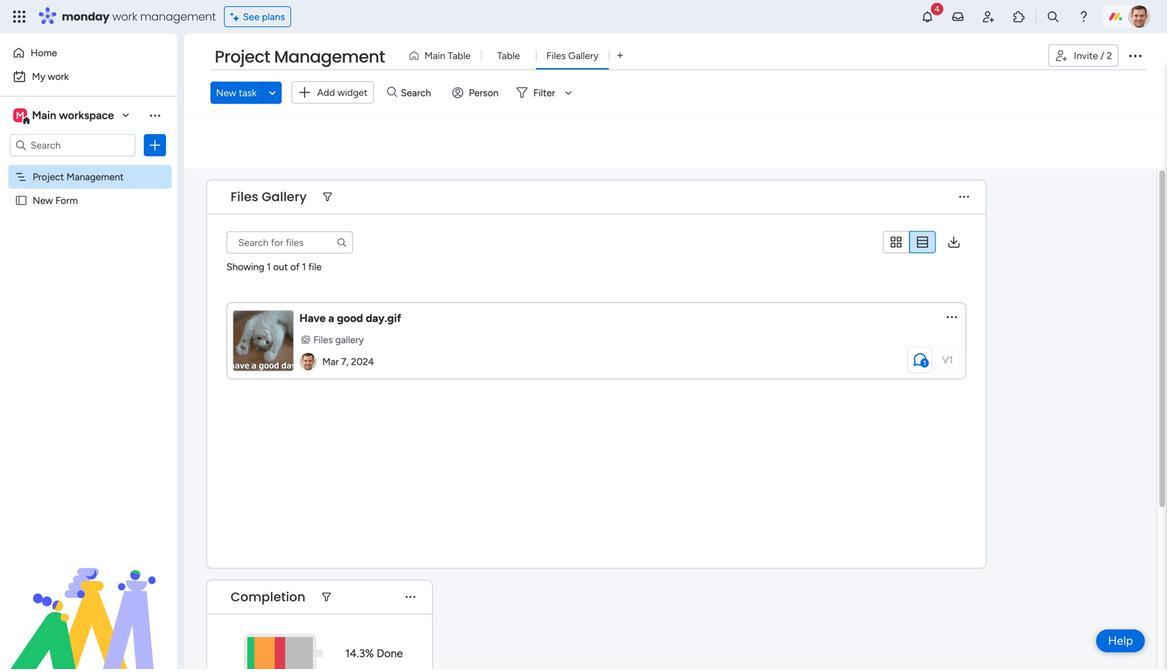 Task type: locate. For each thing, give the bounding box(es) containing it.
project management up 'add' on the left
[[215, 45, 385, 68]]

1 horizontal spatial project management
[[215, 45, 385, 68]]

new
[[216, 87, 236, 99], [33, 195, 53, 206]]

main workspace
[[32, 109, 114, 122]]

help image
[[1077, 10, 1091, 24]]

files inside files gallery button
[[547, 50, 566, 61]]

0 horizontal spatial project management
[[33, 171, 124, 183]]

task
[[239, 87, 257, 99]]

files
[[547, 50, 566, 61], [231, 188, 259, 206], [313, 334, 333, 346]]

work for monday
[[112, 9, 137, 24]]

project
[[215, 45, 270, 68], [33, 171, 64, 183]]

out
[[273, 261, 288, 273]]

0 horizontal spatial table
[[448, 50, 471, 61]]

management up add widget popup button
[[274, 45, 385, 68]]

0 horizontal spatial work
[[48, 71, 69, 82]]

14.3% done
[[345, 647, 403, 660]]

gallery inside field
[[262, 188, 307, 206]]

main inside button
[[425, 50, 446, 61]]

0 vertical spatial management
[[274, 45, 385, 68]]

good
[[337, 312, 363, 325]]

0 horizontal spatial new
[[33, 195, 53, 206]]

1 horizontal spatial 1
[[302, 261, 306, 273]]

search everything image
[[1047, 10, 1060, 24]]

1 horizontal spatial management
[[274, 45, 385, 68]]

files up filter
[[547, 50, 566, 61]]

help
[[1108, 634, 1133, 648]]

0 horizontal spatial management
[[66, 171, 124, 183]]

work
[[112, 9, 137, 24], [48, 71, 69, 82]]

project management
[[215, 45, 385, 68], [33, 171, 124, 183]]

1 vertical spatial new
[[33, 195, 53, 206]]

home link
[[8, 42, 169, 64]]

files gallery inside button
[[547, 50, 599, 61]]

gallery
[[568, 50, 599, 61], [262, 188, 307, 206]]

1 horizontal spatial project
[[215, 45, 270, 68]]

management up form
[[66, 171, 124, 183]]

person
[[469, 87, 499, 99]]

1 horizontal spatial files
[[313, 334, 333, 346]]

files gallery button
[[300, 332, 368, 347]]

monday work management
[[62, 9, 216, 24]]

0 vertical spatial project management
[[215, 45, 385, 68]]

option
[[0, 164, 177, 167]]

2 vertical spatial files
[[313, 334, 333, 346]]

new right public board icon
[[33, 195, 53, 206]]

files gallery up 'arrow down' image
[[547, 50, 599, 61]]

1 right "of"
[[302, 261, 306, 273]]

project up task
[[215, 45, 270, 68]]

files gallery
[[547, 50, 599, 61], [231, 188, 307, 206]]

gallery up search for files search box
[[262, 188, 307, 206]]

1 vertical spatial files gallery
[[231, 188, 307, 206]]

see
[[243, 11, 260, 23]]

0 vertical spatial main
[[425, 50, 446, 61]]

1 horizontal spatial files gallery
[[547, 50, 599, 61]]

files gallery up search for files search box
[[231, 188, 307, 206]]

main up search field
[[425, 50, 446, 61]]

1 left v1
[[924, 359, 926, 367]]

files gallery for files gallery field
[[231, 188, 307, 206]]

1 vertical spatial project management
[[33, 171, 124, 183]]

list box containing project management
[[0, 162, 177, 400]]

1 horizontal spatial new
[[216, 87, 236, 99]]

files inside files gallery button
[[313, 334, 333, 346]]

list box
[[0, 162, 177, 400]]

0 horizontal spatial main
[[32, 109, 56, 122]]

mar
[[322, 356, 339, 368]]

home
[[31, 47, 57, 59]]

m
[[16, 109, 24, 121]]

table
[[448, 50, 471, 61], [497, 50, 520, 61]]

work inside option
[[48, 71, 69, 82]]

Search field
[[397, 83, 439, 102]]

filter button
[[511, 81, 577, 104]]

angle down image
[[269, 87, 276, 98]]

Files Gallery field
[[227, 188, 310, 206]]

notifications image
[[921, 10, 935, 24]]

0 vertical spatial gallery
[[568, 50, 599, 61]]

management inside field
[[274, 45, 385, 68]]

0 vertical spatial files gallery
[[547, 50, 599, 61]]

2 horizontal spatial files
[[547, 50, 566, 61]]

v1
[[942, 354, 953, 366]]

files down a
[[313, 334, 333, 346]]

main table
[[425, 50, 471, 61]]

file
[[308, 261, 322, 273]]

done
[[377, 647, 403, 660]]

project inside list box
[[33, 171, 64, 183]]

project management up form
[[33, 171, 124, 183]]

7,
[[341, 356, 349, 368]]

None search field
[[227, 231, 353, 253]]

showing
[[227, 261, 264, 273]]

workspace image
[[13, 108, 27, 123]]

1 horizontal spatial table
[[497, 50, 520, 61]]

main right workspace image
[[32, 109, 56, 122]]

gallery for files gallery field
[[262, 188, 307, 206]]

1
[[267, 261, 271, 273], [302, 261, 306, 273], [924, 359, 926, 367]]

new left task
[[216, 87, 236, 99]]

1 vertical spatial management
[[66, 171, 124, 183]]

main content containing files gallery
[[184, 169, 1167, 669]]

project up new form
[[33, 171, 64, 183]]

new inside list box
[[33, 195, 53, 206]]

work right my
[[48, 71, 69, 82]]

Search in workspace field
[[29, 137, 116, 153]]

work right monday
[[112, 9, 137, 24]]

0 horizontal spatial project
[[33, 171, 64, 183]]

Project Management field
[[211, 45, 389, 69]]

lottie animation image
[[0, 529, 177, 669]]

main inside workspace selection element
[[32, 109, 56, 122]]

0 horizontal spatial files gallery
[[231, 188, 307, 206]]

1 vertical spatial gallery
[[262, 188, 307, 206]]

0 vertical spatial work
[[112, 9, 137, 24]]

table button
[[481, 44, 536, 67]]

widget
[[337, 87, 368, 98]]

files gallery inside field
[[231, 188, 307, 206]]

main
[[425, 50, 446, 61], [32, 109, 56, 122]]

table up person popup button
[[448, 50, 471, 61]]

1 vertical spatial project
[[33, 171, 64, 183]]

1 horizontal spatial gallery
[[568, 50, 599, 61]]

management inside list box
[[66, 171, 124, 183]]

table up person
[[497, 50, 520, 61]]

my work
[[32, 71, 69, 82]]

management
[[274, 45, 385, 68], [66, 171, 124, 183]]

workspace options image
[[148, 108, 162, 122]]

new for new form
[[33, 195, 53, 206]]

2 horizontal spatial 1
[[924, 359, 926, 367]]

main for main table
[[425, 50, 446, 61]]

files inside files gallery field
[[231, 188, 259, 206]]

0 horizontal spatial gallery
[[262, 188, 307, 206]]

update feed image
[[951, 10, 965, 24]]

completion
[[231, 588, 306, 606]]

0 vertical spatial new
[[216, 87, 236, 99]]

gallery inside button
[[568, 50, 599, 61]]

filter
[[533, 87, 555, 99]]

1 vertical spatial main
[[32, 109, 56, 122]]

1 horizontal spatial main
[[425, 50, 446, 61]]

1 horizontal spatial work
[[112, 9, 137, 24]]

1 vertical spatial files
[[231, 188, 259, 206]]

main content
[[184, 169, 1167, 669]]

0 horizontal spatial files
[[231, 188, 259, 206]]

0 vertical spatial files
[[547, 50, 566, 61]]

download image
[[947, 235, 961, 249]]

add
[[317, 87, 335, 98]]

0 vertical spatial project
[[215, 45, 270, 68]]

gallery left add view image
[[568, 50, 599, 61]]

lottie animation element
[[0, 529, 177, 669]]

my
[[32, 71, 45, 82]]

2024
[[351, 356, 374, 368]]

2 table from the left
[[497, 50, 520, 61]]

more dots image
[[960, 192, 969, 202]]

invite / 2 button
[[1049, 44, 1119, 67]]

1 left out
[[267, 261, 271, 273]]

project management inside list box
[[33, 171, 124, 183]]

new inside button
[[216, 87, 236, 99]]

invite members image
[[982, 10, 996, 24]]

gallery layout group
[[883, 231, 936, 254]]

monday
[[62, 9, 109, 24]]

files up search for files search box
[[231, 188, 259, 206]]

add widget
[[317, 87, 368, 98]]

1 vertical spatial work
[[48, 71, 69, 82]]

project inside field
[[215, 45, 270, 68]]



Task type: vqa. For each thing, say whether or not it's contained in the screenshot.
Files gallery
yes



Task type: describe. For each thing, give the bounding box(es) containing it.
see plans
[[243, 11, 285, 23]]

arrow down image
[[560, 84, 577, 101]]

my work link
[[8, 65, 169, 88]]

select product image
[[13, 10, 26, 24]]

search image
[[336, 237, 347, 248]]

/
[[1101, 50, 1105, 61]]

files for files gallery button
[[547, 50, 566, 61]]

Search for files search field
[[227, 231, 353, 253]]

.gif
[[385, 312, 401, 325]]

add widget button
[[291, 81, 374, 104]]

main for main workspace
[[32, 109, 56, 122]]

mark as current image
[[945, 310, 959, 324]]

Completion field
[[227, 588, 309, 606]]

person button
[[447, 81, 507, 104]]

help button
[[1097, 630, 1145, 653]]

files gallery for files gallery button
[[547, 50, 599, 61]]

workspace
[[59, 109, 114, 122]]

monday marketplace image
[[1012, 10, 1026, 24]]

workspace selection element
[[13, 107, 116, 125]]

files for files gallery field
[[231, 188, 259, 206]]

work for my
[[48, 71, 69, 82]]

form
[[55, 195, 78, 206]]

new form
[[33, 195, 78, 206]]

options image
[[1127, 47, 1144, 64]]

options image
[[148, 138, 162, 152]]

showing 1 out of 1 file
[[227, 261, 322, 273]]

14.3%
[[345, 647, 374, 660]]

1 table from the left
[[448, 50, 471, 61]]

plans
[[262, 11, 285, 23]]

home option
[[8, 42, 169, 64]]

of
[[290, 261, 300, 273]]

gallery
[[335, 334, 364, 346]]

project management inside project management field
[[215, 45, 385, 68]]

see plans button
[[224, 6, 291, 27]]

have a good day .gif
[[300, 312, 401, 325]]

2
[[1107, 50, 1113, 61]]

v2 search image
[[387, 85, 397, 100]]

files gallery button
[[536, 44, 609, 67]]

add view image
[[618, 51, 623, 61]]

public board image
[[15, 194, 28, 207]]

invite
[[1074, 50, 1099, 61]]

4 image
[[931, 1, 944, 16]]

day
[[366, 312, 385, 325]]

new for new task
[[216, 87, 236, 99]]

new task
[[216, 87, 257, 99]]

terry turtle image
[[1129, 6, 1151, 28]]

files gallery
[[313, 334, 364, 346]]

have
[[300, 312, 326, 325]]

mar 7, 2024
[[322, 356, 374, 368]]

main table button
[[403, 44, 481, 67]]

more dots image
[[406, 592, 416, 602]]

a
[[328, 312, 334, 325]]

gallery for files gallery button
[[568, 50, 599, 61]]

none search field inside main content
[[227, 231, 353, 253]]

my work option
[[8, 65, 169, 88]]

0 horizontal spatial 1
[[267, 261, 271, 273]]

management
[[140, 9, 216, 24]]

invite / 2
[[1074, 50, 1113, 61]]

new task button
[[211, 81, 262, 104]]



